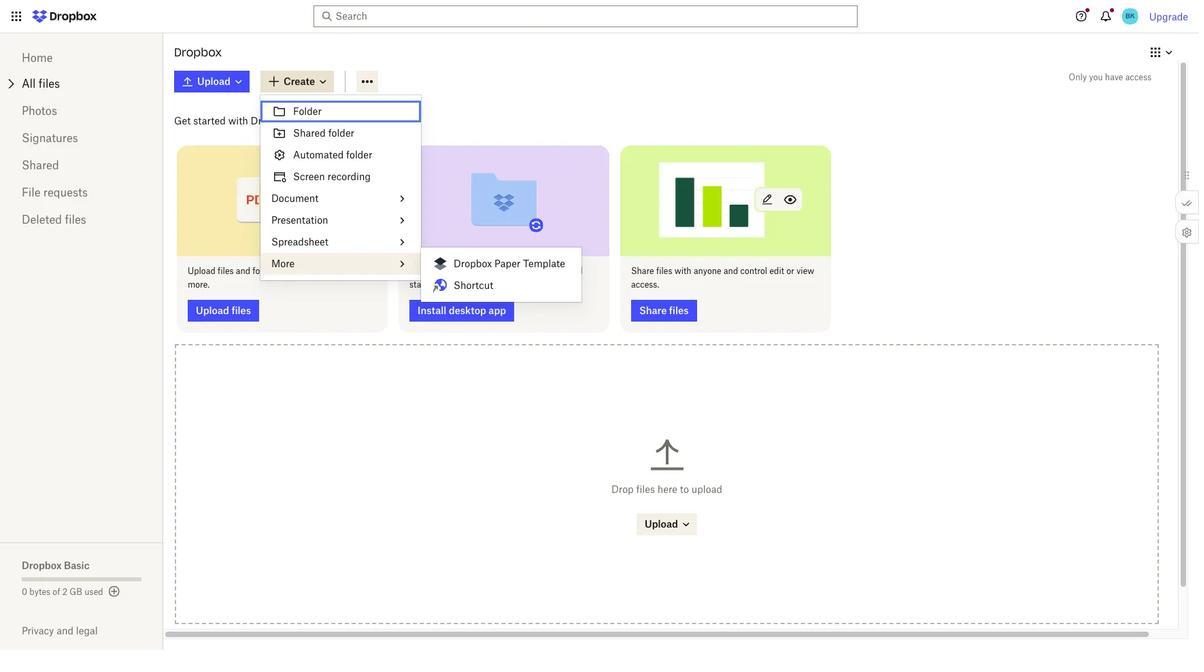 Task type: locate. For each thing, give the bounding box(es) containing it.
requests
[[43, 186, 88, 199]]

global header element
[[0, 0, 1199, 33]]

shared for shared folder
[[293, 127, 326, 139]]

on right work
[[512, 266, 521, 276]]

photos link
[[22, 97, 142, 124]]

folder
[[328, 127, 354, 139], [346, 149, 372, 161]]

1 horizontal spatial to
[[480, 266, 488, 276]]

files for deleted
[[65, 213, 86, 227]]

1 horizontal spatial with
[[675, 266, 692, 276]]

to right the here
[[680, 484, 689, 495]]

access.
[[631, 279, 659, 289]]

files left the here
[[636, 484, 655, 495]]

have
[[1105, 72, 1123, 82]]

shared inside menu item
[[293, 127, 326, 139]]

share files with anyone and control edit or view access.
[[631, 266, 814, 289]]

template stateless image inside shortcut menu item
[[432, 278, 448, 294]]

dropbox inside menu item
[[454, 258, 492, 269]]

deleted
[[22, 213, 62, 227]]

2 horizontal spatial to
[[680, 484, 689, 495]]

gb
[[70, 587, 82, 597]]

sign,
[[335, 266, 354, 276]]

or
[[787, 266, 795, 276]]

and left control
[[724, 266, 738, 276]]

1 horizontal spatial shared
[[293, 127, 326, 139]]

to left work
[[480, 266, 488, 276]]

presentation menu item
[[261, 210, 421, 231]]

1 horizontal spatial on
[[512, 266, 521, 276]]

0 vertical spatial with
[[228, 115, 248, 127]]

0 horizontal spatial on
[[436, 266, 445, 276]]

drop
[[612, 484, 634, 495]]

folder down 'folder' menu item
[[328, 127, 354, 139]]

to left edit,
[[281, 266, 289, 276]]

stay
[[410, 279, 426, 289]]

you
[[1089, 72, 1103, 82]]

shared down "folder"
[[293, 127, 326, 139]]

shared folder menu item
[[261, 122, 421, 144]]

get
[[174, 115, 191, 127]]

with
[[228, 115, 248, 127], [675, 266, 692, 276]]

files inside share files with anyone and control edit or view access.
[[656, 266, 672, 276]]

dropbox for dropbox
[[174, 46, 222, 59]]

folder
[[293, 105, 322, 117]]

more.
[[188, 279, 210, 289]]

folder up recording
[[346, 149, 372, 161]]

2 template stateless image from the top
[[432, 278, 448, 294]]

dropbox
[[174, 46, 222, 59], [251, 115, 289, 127], [454, 258, 492, 269], [22, 560, 62, 571]]

template stateless image right "stay"
[[432, 278, 448, 294]]

and left legal
[[57, 625, 73, 637]]

1 vertical spatial folder
[[346, 149, 372, 161]]

with left the anyone
[[675, 266, 692, 276]]

folder inside menu item
[[346, 149, 372, 161]]

folder inside menu item
[[328, 127, 354, 139]]

shared up file
[[22, 159, 59, 172]]

2 on from the left
[[512, 266, 521, 276]]

0 vertical spatial shared
[[293, 127, 326, 139]]

to for drop files here to upload
[[680, 484, 689, 495]]

share,
[[310, 266, 333, 276]]

only you have access
[[1069, 72, 1152, 82]]

on up synced.
[[436, 266, 445, 276]]

files inside upload files and folders to edit, share, sign, and more.
[[218, 266, 234, 276]]

edit,
[[291, 266, 308, 276]]

files
[[65, 213, 86, 227], [218, 266, 234, 276], [523, 266, 539, 276], [656, 266, 672, 276], [636, 484, 655, 495]]

to for install on desktop to work on files offline and stay synced.
[[480, 266, 488, 276]]

drop files here to upload
[[612, 484, 723, 495]]

0 horizontal spatial to
[[281, 266, 289, 276]]

1 vertical spatial with
[[675, 266, 692, 276]]

shared link
[[22, 152, 142, 179]]

paper
[[495, 258, 521, 269]]

deleted files
[[22, 213, 86, 227]]

0 vertical spatial template stateless image
[[432, 256, 448, 272]]

dropbox paper template menu item
[[421, 253, 582, 275]]

deleted files link
[[22, 206, 142, 233]]

1 vertical spatial template stateless image
[[432, 278, 448, 294]]

file requests
[[22, 186, 88, 199]]

presentation
[[271, 214, 328, 226]]

template stateless image up synced.
[[432, 256, 448, 272]]

install
[[410, 266, 433, 276]]

on
[[436, 266, 445, 276], [512, 266, 521, 276]]

upload
[[692, 484, 723, 495]]

0 horizontal spatial with
[[228, 115, 248, 127]]

0 horizontal spatial shared
[[22, 159, 59, 172]]

file requests link
[[22, 179, 142, 206]]

shared
[[293, 127, 326, 139], [22, 159, 59, 172]]

files down file requests link
[[65, 213, 86, 227]]

to
[[281, 266, 289, 276], [480, 266, 488, 276], [680, 484, 689, 495]]

started
[[193, 115, 226, 127]]

document menu item
[[261, 188, 421, 210]]

1 template stateless image from the top
[[432, 256, 448, 272]]

0 vertical spatial folder
[[328, 127, 354, 139]]

bytes
[[29, 587, 50, 597]]

file
[[22, 186, 40, 199]]

and
[[236, 266, 250, 276], [356, 266, 370, 276], [568, 266, 583, 276], [724, 266, 738, 276], [57, 625, 73, 637]]

folder for automated folder
[[346, 149, 372, 161]]

spreadsheet menu item
[[261, 231, 421, 253]]

template stateless image
[[432, 256, 448, 272], [432, 278, 448, 294]]

with right started
[[228, 115, 248, 127]]

anyone
[[694, 266, 722, 276]]

offline
[[542, 266, 566, 276]]

spreadsheet
[[271, 236, 328, 248]]

and inside share files with anyone and control edit or view access.
[[724, 266, 738, 276]]

shortcut
[[454, 280, 493, 291]]

template stateless image for shortcut
[[432, 278, 448, 294]]

and right offline
[[568, 266, 583, 276]]

files right 'share'
[[656, 266, 672, 276]]

1 on from the left
[[436, 266, 445, 276]]

files left offline
[[523, 266, 539, 276]]

legal
[[76, 625, 98, 637]]

with inside share files with anyone and control edit or view access.
[[675, 266, 692, 276]]

to inside install on desktop to work on files offline and stay synced.
[[480, 266, 488, 276]]

document
[[271, 193, 319, 204]]

signatures
[[22, 131, 78, 145]]

basic
[[64, 560, 90, 571]]

screen
[[293, 171, 325, 182]]

automated folder menu item
[[261, 144, 421, 166]]

folder for shared folder
[[328, 127, 354, 139]]

files right upload in the left of the page
[[218, 266, 234, 276]]

template stateless image inside dropbox paper template menu item
[[432, 256, 448, 272]]

get started with dropbox
[[174, 115, 289, 127]]

1 vertical spatial shared
[[22, 159, 59, 172]]

shared for shared
[[22, 159, 59, 172]]



Task type: describe. For each thing, give the bounding box(es) containing it.
desktop
[[447, 266, 478, 276]]

here
[[658, 484, 678, 495]]

screen recording
[[293, 171, 371, 182]]

control
[[740, 266, 768, 276]]

more
[[271, 258, 295, 269]]

dropbox logo - go to the homepage image
[[27, 5, 101, 27]]

shortcut menu item
[[421, 275, 582, 297]]

only
[[1069, 72, 1087, 82]]

home link
[[22, 44, 142, 71]]

automated
[[293, 149, 344, 161]]

recording
[[328, 171, 371, 182]]

files for upload
[[218, 266, 234, 276]]

upgrade
[[1149, 11, 1188, 22]]

folders
[[253, 266, 279, 276]]

0 bytes of 2 gb used
[[22, 587, 103, 597]]

and inside install on desktop to work on files offline and stay synced.
[[568, 266, 583, 276]]

with for files
[[675, 266, 692, 276]]

access
[[1126, 72, 1152, 82]]

0
[[22, 587, 27, 597]]

work
[[490, 266, 509, 276]]

privacy and legal
[[22, 625, 98, 637]]

folder menu item
[[261, 101, 421, 122]]

upload
[[188, 266, 215, 276]]

of
[[53, 587, 60, 597]]

share
[[631, 266, 654, 276]]

and left folders
[[236, 266, 250, 276]]

dropbox for dropbox basic
[[22, 560, 62, 571]]

template stateless image for dropbox paper template
[[432, 256, 448, 272]]

view
[[797, 266, 814, 276]]

files for drop
[[636, 484, 655, 495]]

privacy
[[22, 625, 54, 637]]

dropbox paper template
[[454, 258, 565, 269]]

dropbox basic
[[22, 560, 90, 571]]

home
[[22, 51, 53, 65]]

and right sign,
[[356, 266, 370, 276]]

to inside upload files and folders to edit, share, sign, and more.
[[281, 266, 289, 276]]

install on desktop to work on files offline and stay synced.
[[410, 266, 583, 289]]

signatures link
[[22, 124, 142, 152]]

automated folder
[[293, 149, 372, 161]]

get more space image
[[106, 584, 122, 600]]

files for share
[[656, 266, 672, 276]]

dropbox for dropbox paper template
[[454, 258, 492, 269]]

photos
[[22, 104, 57, 118]]

edit
[[770, 266, 784, 276]]

used
[[85, 587, 103, 597]]

synced.
[[428, 279, 457, 289]]

upload files and folders to edit, share, sign, and more.
[[188, 266, 370, 289]]

upgrade link
[[1149, 11, 1188, 22]]

shared folder
[[293, 127, 354, 139]]

privacy and legal link
[[22, 625, 163, 637]]

template
[[523, 258, 565, 269]]

with for started
[[228, 115, 248, 127]]

screen recording menu item
[[261, 166, 421, 188]]

files inside install on desktop to work on files offline and stay synced.
[[523, 266, 539, 276]]

2
[[62, 587, 67, 597]]

more menu item
[[261, 253, 421, 275]]



Task type: vqa. For each thing, say whether or not it's contained in the screenshot.
edit
yes



